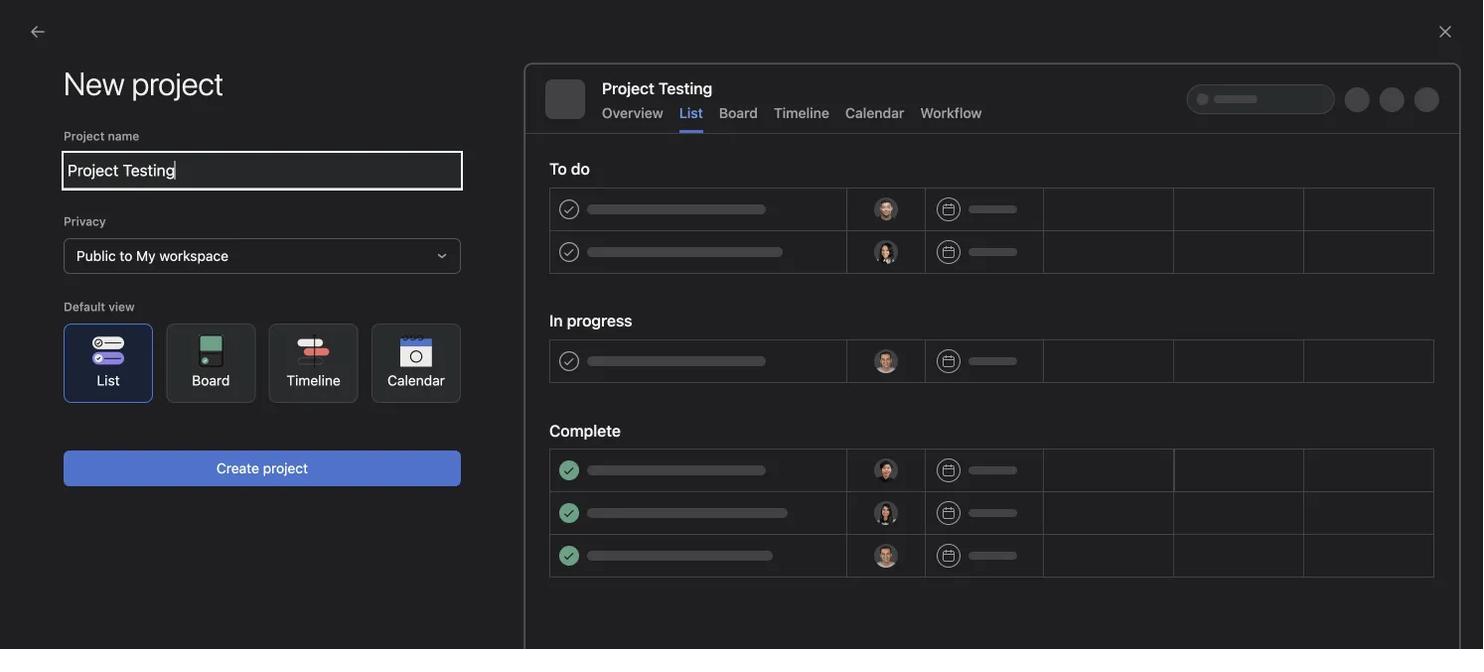 Task type: describe. For each thing, give the bounding box(es) containing it.
project name
[[64, 129, 139, 143]]

test inside event planning test private
[[585, 360, 613, 376]]

new project
[[485, 189, 562, 205]]

create project
[[217, 461, 308, 477]]

new for new send feedback
[[858, 461, 883, 475]]

event for event planning test "link" inside starred element
[[52, 391, 88, 407]]

my inside the public to my workspace popup button
[[136, 248, 156, 264]]

planning for the topmost event planning test "link"
[[1112, 198, 1160, 212]]

1 horizontal spatial timeline
[[774, 105, 830, 121]]

cross-functional project plan inside the projects element
[[52, 463, 238, 479]]

see
[[1181, 437, 1201, 451]]

hope
[[1259, 437, 1287, 451]]

explore all templates
[[485, 590, 618, 606]]

create goal
[[1236, 377, 1300, 391]]

achieve.
[[1025, 455, 1072, 469]]

event planning test for event planning test "link" inside starred element
[[52, 391, 177, 407]]

portfolios link
[[12, 248, 227, 280]]

insights button
[[0, 189, 76, 209]]

planning for event planning test "link" inside starred element
[[91, 391, 146, 407]]

a
[[1051, 437, 1057, 451]]

what
[[1204, 437, 1232, 451]]

create goal button
[[1227, 370, 1309, 398]]

forms
[[1025, 115, 1082, 139]]

public to my workspace button
[[64, 239, 461, 274]]

name
[[108, 129, 139, 143]]

invite
[[1421, 78, 1451, 91]]

functional inside the projects element
[[95, 463, 159, 479]]

1 horizontal spatial list
[[680, 105, 703, 121]]

all
[[536, 590, 550, 606]]

complete
[[550, 422, 621, 441]]

home link
[[12, 61, 227, 92]]

goal inside button
[[1277, 377, 1300, 391]]

welcome!
[[1025, 250, 1100, 266]]

reporting
[[52, 224, 114, 241]]

1 horizontal spatial cross-
[[485, 247, 529, 264]]

feedback
[[923, 461, 975, 475]]

dashboard
[[84, 359, 152, 376]]

explore
[[485, 590, 532, 606]]

overview
[[602, 105, 664, 121]]

1 vertical spatial calendar
[[388, 373, 445, 389]]

new for new dashboard
[[52, 359, 80, 376]]

to inside popup button
[[120, 248, 133, 264]]

project
[[64, 129, 105, 143]]

workflow
[[921, 105, 983, 121]]

templates
[[554, 590, 618, 606]]

public
[[77, 248, 116, 264]]

environment inside the projects element
[[52, 494, 132, 511]]

tasks
[[75, 100, 109, 116]]

so
[[1088, 437, 1101, 451]]

0 vertical spatial plan
[[648, 247, 676, 264]]

you
[[1235, 437, 1255, 451]]

new dashboard
[[52, 359, 152, 376]]

0 horizontal spatial timeline
[[287, 373, 341, 389]]

event planning test link inside starred element
[[12, 384, 227, 415]]

add a goal so the team can see what you hope to achieve.
[[1025, 437, 1301, 469]]

plan inside the projects element
[[211, 463, 238, 479]]

goals inside "link"
[[52, 288, 88, 304]]

go back image
[[30, 24, 46, 40]]

1 horizontal spatial calendar
[[846, 105, 905, 121]]

cross-functional project plan link
[[12, 455, 238, 487]]

on track (55%)
[[1037, 552, 1123, 566]]

event inside event planning test private
[[485, 360, 521, 376]]

project testing
[[602, 79, 713, 98]]

goal inside add a goal so the team can see what you hope to achieve.
[[1061, 437, 1085, 451]]

0 horizontal spatial board
[[192, 373, 230, 389]]

cross- inside cross-functional project plan link
[[52, 463, 95, 479]]

template
[[517, 529, 576, 545]]

portfolios
[[52, 256, 113, 272]]

send feedback link
[[891, 459, 975, 477]]

in progress
[[550, 312, 633, 330]]

goals link
[[12, 280, 227, 312]]

on
[[1037, 552, 1053, 566]]



Task type: vqa. For each thing, say whether or not it's contained in the screenshot.
New project New
yes



Task type: locate. For each thing, give the bounding box(es) containing it.
new template
[[485, 529, 576, 545]]

1 vertical spatial environment link
[[12, 487, 227, 519]]

public to my workspace
[[77, 248, 229, 264]]

event planning test link down dashboard
[[12, 384, 227, 415]]

list down project testing
[[680, 105, 703, 121]]

2 vertical spatial event
[[52, 391, 88, 407]]

invite button
[[1396, 71, 1460, 98]]

0 vertical spatial calendar
[[846, 105, 905, 121]]

1 vertical spatial event
[[485, 360, 521, 376]]

0 vertical spatial list
[[680, 105, 703, 121]]

functional
[[529, 247, 595, 264], [95, 463, 159, 479]]

0 horizontal spatial create
[[217, 461, 259, 477]]

project
[[517, 189, 562, 205], [598, 247, 645, 264], [263, 461, 308, 477], [162, 463, 207, 479]]

2 horizontal spatial event
[[1077, 198, 1108, 212]]

1 vertical spatial planning
[[525, 360, 582, 376]]

workspace
[[159, 248, 229, 264]]

bo
[[1367, 78, 1381, 91], [1030, 198, 1045, 212], [938, 251, 953, 265], [938, 372, 953, 386]]

environment link
[[397, 288, 991, 349], [12, 487, 227, 519]]

0 horizontal spatial goal
[[1061, 437, 1085, 451]]

goal up hope
[[1277, 377, 1300, 391]]

starred button
[[0, 324, 73, 344]]

goal right a
[[1061, 437, 1085, 451]]

global element
[[0, 49, 239, 168]]

insights element
[[0, 181, 239, 316]]

0 horizontal spatial list
[[97, 373, 120, 389]]

create form image
[[1288, 119, 1303, 135]]

0 vertical spatial environment link
[[397, 288, 991, 349]]

cross-
[[485, 247, 529, 264], [52, 463, 95, 479]]

new for new project
[[485, 189, 513, 205]]

0 vertical spatial goal
[[1277, 377, 1300, 391]]

create for create project
[[217, 461, 259, 477]]

0 vertical spatial event planning test
[[1077, 198, 1187, 212]]

test inside starred element
[[150, 391, 177, 407]]

test
[[1163, 198, 1187, 212], [585, 360, 613, 376], [150, 391, 177, 407]]

calendar down list image
[[388, 373, 445, 389]]

close image
[[1438, 24, 1454, 40]]

0 vertical spatial functional
[[529, 247, 595, 264]]

1 vertical spatial goal
[[1061, 437, 1085, 451]]

cross- down projects dropdown button
[[52, 463, 95, 479]]

goal
[[1277, 377, 1300, 391], [1061, 437, 1085, 451]]

event planning test up welcome!
[[1077, 198, 1187, 212]]

1 horizontal spatial goals
[[1025, 372, 1076, 395]]

0 horizontal spatial event planning test
[[52, 391, 177, 407]]

1 vertical spatial projects
[[24, 429, 78, 445]]

list image
[[433, 307, 457, 330]]

(55%)
[[1089, 552, 1123, 566]]

1 horizontal spatial environment link
[[397, 288, 991, 349]]

private
[[500, 385, 539, 399]]

create project button
[[64, 451, 461, 487]]

projects inside projects dropdown button
[[24, 429, 78, 445]]

board
[[719, 105, 758, 121], [192, 373, 230, 389]]

0 horizontal spatial event
[[52, 391, 88, 407]]

0 vertical spatial environment
[[485, 308, 567, 325]]

templates
[[413, 461, 505, 485]]

to do
[[550, 160, 590, 178]]

to right hope
[[1290, 437, 1301, 451]]

0 horizontal spatial planning
[[91, 391, 146, 407]]

to
[[120, 248, 133, 264], [1290, 437, 1301, 451]]

0 vertical spatial projects
[[413, 121, 486, 145]]

new send feedback
[[858, 461, 975, 475]]

1 vertical spatial plan
[[211, 463, 238, 479]]

event planning test private
[[485, 360, 613, 399]]

1 horizontal spatial projects
[[413, 121, 486, 145]]

privacy
[[64, 215, 106, 229]]

new
[[485, 189, 513, 205], [52, 359, 80, 376], [858, 461, 883, 475], [485, 529, 513, 545]]

this is a preview of your project image
[[525, 64, 1461, 650]]

0 horizontal spatial cross-
[[52, 463, 95, 479]]

0 vertical spatial timeline
[[774, 105, 830, 121]]

inbox link
[[12, 124, 227, 156]]

0 vertical spatial board
[[719, 105, 758, 121]]

test for event planning test "link" inside starred element
[[150, 391, 177, 407]]

projects
[[413, 121, 486, 145], [24, 429, 78, 445]]

insights
[[24, 190, 76, 207]]

environment up event planning test private
[[485, 308, 567, 325]]

1 horizontal spatial environment
[[485, 308, 567, 325]]

test for the topmost event planning test "link"
[[1163, 198, 1187, 212]]

0 horizontal spatial environment
[[52, 494, 132, 511]]

my left tasks on the left of the page
[[52, 100, 71, 116]]

new dashboard link
[[12, 352, 227, 384]]

to inside add a goal so the team can see what you hope to achieve.
[[1290, 437, 1301, 451]]

new project
[[64, 65, 224, 102]]

0 horizontal spatial environment link
[[12, 487, 227, 519]]

project inside create project button
[[263, 461, 308, 477]]

list box
[[507, 8, 984, 40]]

0 vertical spatial cross-functional project plan
[[485, 247, 676, 264]]

0 horizontal spatial plan
[[211, 463, 238, 479]]

environment
[[485, 308, 567, 325], [52, 494, 132, 511]]

goals down portfolios
[[52, 288, 88, 304]]

2 horizontal spatial test
[[1163, 198, 1187, 212]]

1 vertical spatial board
[[192, 373, 230, 389]]

0 horizontal spatial cross-functional project plan
[[52, 463, 238, 479]]

1 vertical spatial environment
[[52, 494, 132, 511]]

my
[[52, 100, 71, 116], [136, 248, 156, 264]]

home
[[52, 68, 90, 84]]

Project name text field
[[64, 153, 461, 189]]

1 horizontal spatial cross-functional project plan
[[485, 247, 676, 264]]

send
[[891, 461, 920, 475]]

1 horizontal spatial create
[[1236, 377, 1273, 391]]

0 vertical spatial create
[[1236, 377, 1273, 391]]

event for the topmost event planning test "link"
[[1077, 198, 1108, 212]]

event planning test down new dashboard link
[[52, 391, 177, 407]]

new inside starred element
[[52, 359, 80, 376]]

2 vertical spatial test
[[150, 391, 177, 407]]

plan
[[648, 247, 676, 264], [211, 463, 238, 479]]

1 vertical spatial functional
[[95, 463, 159, 479]]

1 horizontal spatial event planning test link
[[1061, 196, 1187, 214]]

event inside starred element
[[52, 391, 88, 407]]

my tasks
[[52, 100, 109, 116]]

starred
[[24, 325, 73, 342]]

my left "workspace"
[[136, 248, 156, 264]]

goals up a
[[1025, 372, 1076, 395]]

track
[[1057, 552, 1085, 566]]

projects button
[[0, 427, 78, 447]]

cross-functional project plan
[[485, 247, 676, 264], [52, 463, 238, 479]]

1 horizontal spatial board
[[719, 105, 758, 121]]

list down default view
[[97, 373, 120, 389]]

1 horizontal spatial goal
[[1277, 377, 1300, 391]]

event planning test link up welcome!
[[1061, 196, 1187, 214]]

create for create goal
[[1236, 377, 1273, 391]]

0 horizontal spatial my
[[52, 100, 71, 116]]

event up welcome!
[[1077, 198, 1108, 212]]

0 vertical spatial test
[[1163, 198, 1187, 212]]

planning
[[1112, 198, 1160, 212], [525, 360, 582, 376], [91, 391, 146, 407]]

view
[[109, 300, 135, 314]]

starred element
[[0, 316, 239, 419]]

default view
[[64, 300, 135, 314]]

0 horizontal spatial event planning test link
[[12, 384, 227, 415]]

1 horizontal spatial event planning test
[[1077, 198, 1187, 212]]

new for new template
[[485, 529, 513, 545]]

list
[[680, 105, 703, 121], [97, 373, 120, 389]]

timeline image
[[433, 367, 457, 391]]

1 vertical spatial create
[[217, 461, 259, 477]]

1 horizontal spatial plan
[[648, 247, 676, 264]]

cross- down new project
[[485, 247, 529, 264]]

1 vertical spatial goals
[[1025, 372, 1076, 395]]

event planning test link
[[1061, 196, 1187, 214], [12, 384, 227, 415]]

planning inside event planning test private
[[525, 360, 582, 376]]

0 vertical spatial event
[[1077, 198, 1108, 212]]

calendar
[[846, 105, 905, 121], [388, 373, 445, 389]]

projects element
[[0, 419, 239, 618]]

1 vertical spatial timeline
[[287, 373, 341, 389]]

event planning test for the topmost event planning test "link"
[[1077, 198, 1187, 212]]

0 horizontal spatial functional
[[95, 463, 159, 479]]

1 horizontal spatial planning
[[525, 360, 582, 376]]

2 vertical spatial planning
[[91, 391, 146, 407]]

1 vertical spatial event planning test
[[52, 391, 177, 407]]

2 horizontal spatial planning
[[1112, 198, 1160, 212]]

the
[[1105, 437, 1123, 451]]

environment down cross-functional project plan link
[[52, 494, 132, 511]]

1 horizontal spatial functional
[[529, 247, 595, 264]]

timeline
[[774, 105, 830, 121], [287, 373, 341, 389]]

0 vertical spatial to
[[120, 248, 133, 264]]

event
[[1077, 198, 1108, 212], [485, 360, 521, 376], [52, 391, 88, 407]]

create
[[1236, 377, 1273, 391], [217, 461, 259, 477]]

default
[[64, 300, 105, 314]]

my tasks link
[[12, 92, 227, 124]]

can
[[1158, 437, 1178, 451]]

goals
[[52, 288, 88, 304], [1025, 372, 1076, 395]]

1 vertical spatial test
[[585, 360, 613, 376]]

event down new dashboard
[[52, 391, 88, 407]]

1 horizontal spatial event
[[485, 360, 521, 376]]

my inside my tasks "link"
[[52, 100, 71, 116]]

1 horizontal spatial my
[[136, 248, 156, 264]]

team
[[1126, 437, 1154, 451]]

list image
[[433, 246, 457, 270]]

add
[[1025, 437, 1048, 451]]

event up private
[[485, 360, 521, 376]]

1 vertical spatial list
[[97, 373, 120, 389]]

project inside cross-functional project plan link
[[162, 463, 207, 479]]

0 horizontal spatial projects
[[24, 429, 78, 445]]

planning inside starred element
[[91, 391, 146, 407]]

0 vertical spatial goals
[[52, 288, 88, 304]]

1 vertical spatial event planning test link
[[12, 384, 227, 415]]

0 vertical spatial event planning test link
[[1061, 196, 1187, 214]]

0 vertical spatial my
[[52, 100, 71, 116]]

event planning test inside starred element
[[52, 391, 177, 407]]

projects up cross-functional project plan link
[[24, 429, 78, 445]]

calendar left the workflow
[[846, 105, 905, 121]]

to right public in the top left of the page
[[120, 248, 133, 264]]

event planning test
[[1077, 198, 1187, 212], [52, 391, 177, 407]]

0 horizontal spatial calendar
[[388, 373, 445, 389]]

1 vertical spatial to
[[1290, 437, 1301, 451]]

1 vertical spatial cross-functional project plan
[[52, 463, 238, 479]]

1 horizontal spatial to
[[1290, 437, 1301, 451]]

projects up new project
[[413, 121, 486, 145]]

0 horizontal spatial goals
[[52, 288, 88, 304]]

1 vertical spatial my
[[136, 248, 156, 264]]

0 horizontal spatial to
[[120, 248, 133, 264]]

inbox
[[52, 132, 87, 148]]

0 vertical spatial planning
[[1112, 198, 1160, 212]]

reporting link
[[12, 217, 227, 248]]

1 horizontal spatial test
[[585, 360, 613, 376]]

1 vertical spatial cross-
[[52, 463, 95, 479]]

0 vertical spatial cross-
[[485, 247, 529, 264]]

hide sidebar image
[[26, 16, 42, 32]]

0 horizontal spatial test
[[150, 391, 177, 407]]



